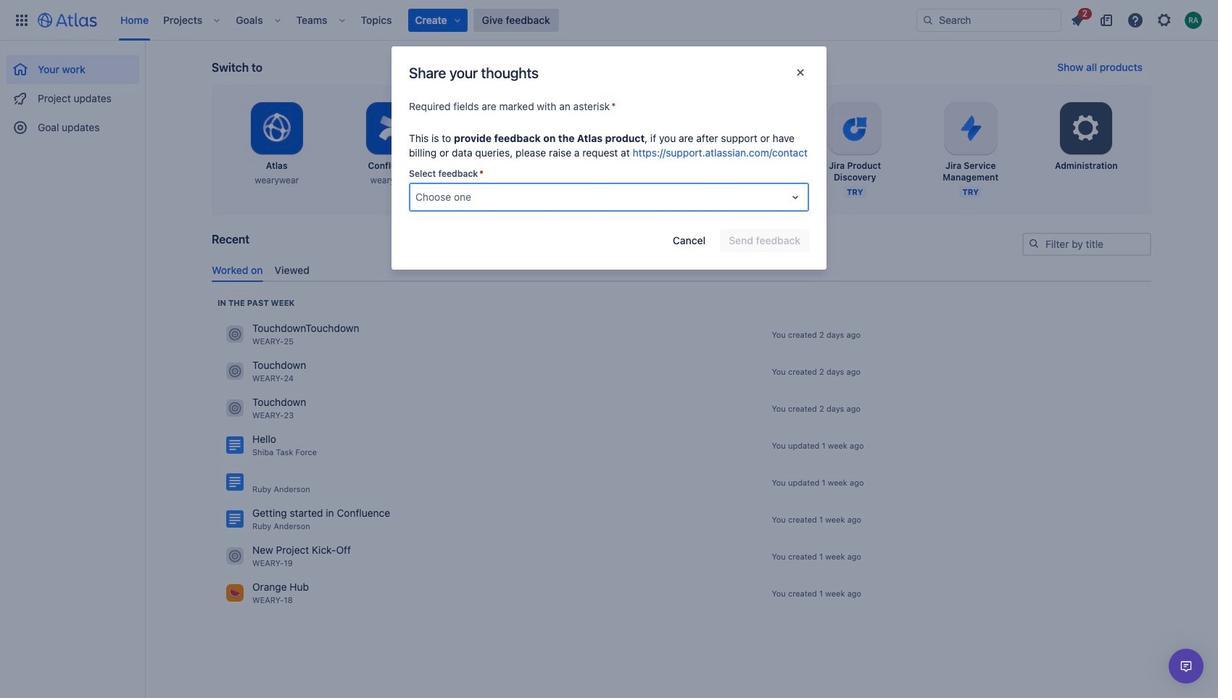 Task type: locate. For each thing, give the bounding box(es) containing it.
2 confluence image from the top
[[226, 511, 244, 528]]

search image
[[1029, 238, 1040, 250]]

townsquare image
[[226, 548, 244, 565], [226, 585, 244, 602]]

tab list
[[206, 258, 1158, 282]]

confluence image
[[226, 437, 244, 454]]

heading
[[218, 297, 295, 309]]

open image
[[787, 189, 804, 206]]

help image
[[1127, 11, 1145, 29]]

3 townsquare image from the top
[[226, 400, 244, 417]]

None search field
[[917, 8, 1062, 32]]

banner
[[0, 0, 1219, 41]]

search image
[[923, 14, 934, 26]]

1 vertical spatial townsquare image
[[226, 585, 244, 602]]

2 townsquare image from the top
[[226, 585, 244, 602]]

0 vertical spatial confluence image
[[226, 474, 244, 491]]

0 vertical spatial townsquare image
[[226, 548, 244, 565]]

close modal image
[[792, 64, 810, 81]]

None text field
[[416, 190, 418, 205]]

2 vertical spatial townsquare image
[[226, 400, 244, 417]]

1 vertical spatial confluence image
[[226, 511, 244, 528]]

0 vertical spatial townsquare image
[[226, 326, 244, 343]]

1 vertical spatial townsquare image
[[226, 363, 244, 380]]

confluence image
[[226, 474, 244, 491], [226, 511, 244, 528]]

settings image
[[1069, 111, 1104, 146]]

1 townsquare image from the top
[[226, 326, 244, 343]]

2 townsquare image from the top
[[226, 363, 244, 380]]

townsquare image
[[226, 326, 244, 343], [226, 363, 244, 380], [226, 400, 244, 417]]

group
[[6, 41, 139, 147]]

Filter by title field
[[1024, 234, 1150, 255]]



Task type: vqa. For each thing, say whether or not it's contained in the screenshot.
Help image
yes



Task type: describe. For each thing, give the bounding box(es) containing it.
Search field
[[917, 8, 1062, 32]]

1 confluence image from the top
[[226, 474, 244, 491]]

top element
[[9, 0, 917, 40]]

1 townsquare image from the top
[[226, 548, 244, 565]]



